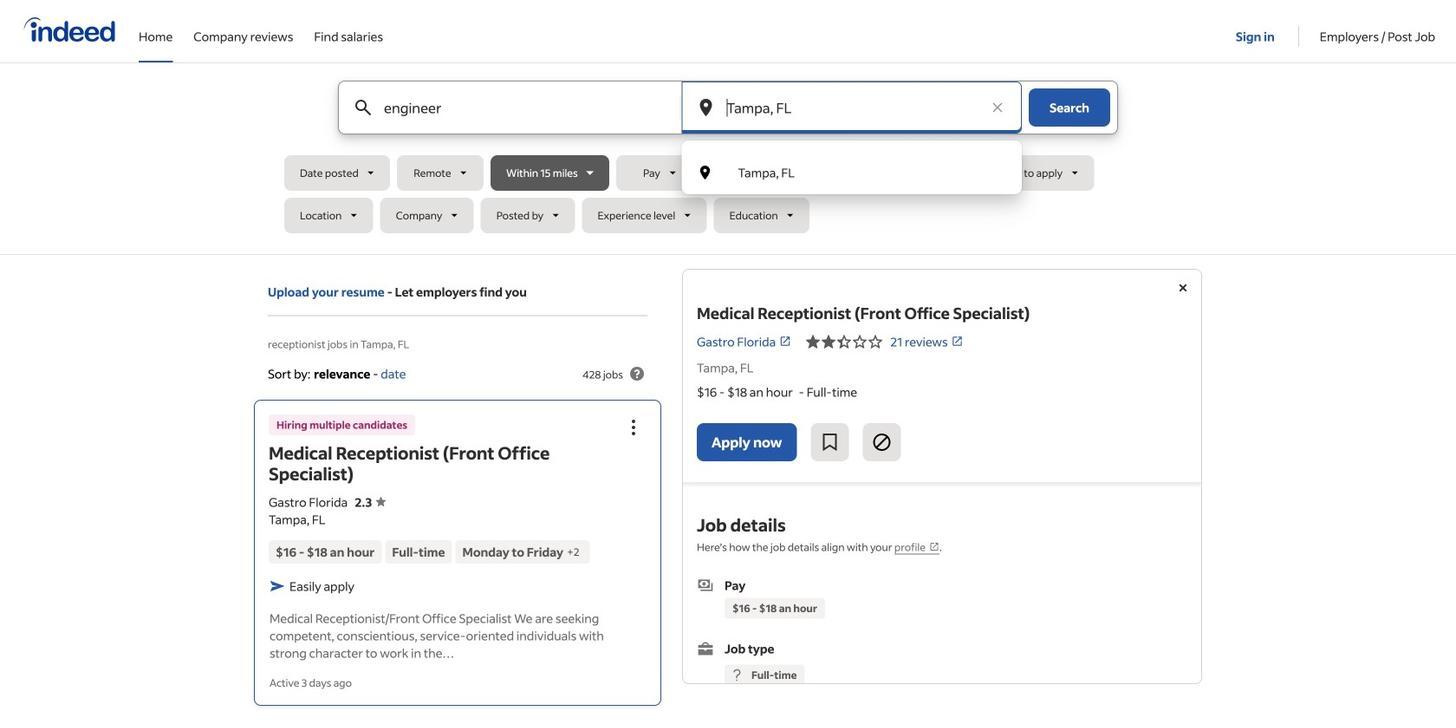 Task type: describe. For each thing, give the bounding box(es) containing it.
clear location input image
[[989, 99, 1007, 116]]

2.3 out of 5 stars image
[[806, 331, 884, 352]]

close job details image
[[1173, 277, 1194, 298]]

job actions for medical receptionist (front office specialist) is collapsed image
[[623, 417, 644, 438]]

gastro florida (opens in a new tab) image
[[780, 335, 792, 347]]

not interested image
[[872, 432, 893, 453]]

Edit location text field
[[724, 82, 981, 134]]

missing qualification image
[[729, 667, 745, 683]]



Task type: locate. For each thing, give the bounding box(es) containing it.
2.3 out of five stars rating image
[[355, 494, 386, 510]]

None search field
[[284, 81, 1172, 240]]

2.3 out of 5 stars. link to 21 reviews company ratings (opens in a new tab) image
[[952, 335, 964, 347]]

help icon image
[[627, 363, 648, 384]]

job preferences (opens in a new window) image
[[930, 541, 940, 552]]

search: Job title, keywords, or company text field
[[381, 82, 652, 134]]

save this job image
[[820, 432, 841, 453]]



Task type: vqa. For each thing, say whether or not it's contained in the screenshot.
gastro florida (opens in a new tab) icon
yes



